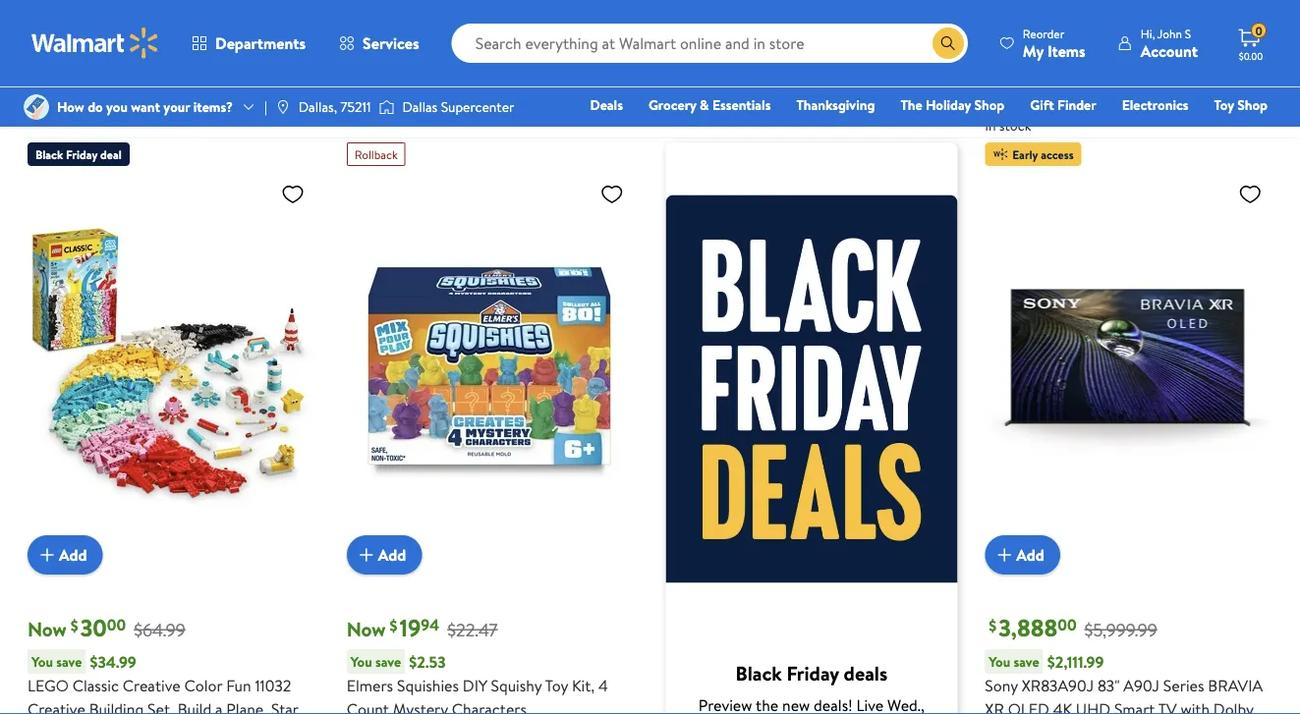 Task type: vqa. For each thing, say whether or not it's contained in the screenshot.
D
no



Task type: locate. For each thing, give the bounding box(es) containing it.
1 horizontal spatial you
[[351, 652, 372, 671]]

2 horizontal spatial free
[[666, 30, 689, 46]]

save up elmers in the bottom of the page
[[375, 652, 401, 671]]

creative down lego
[[28, 699, 85, 714]]

add to cart image for 30
[[35, 544, 59, 567]]

Walmart Site-Wide search field
[[452, 24, 968, 63]]

grocery & essentials link
[[640, 94, 780, 115]]

0 horizontal spatial days
[[805, 30, 828, 46]]

17+
[[394, 62, 411, 79]]

1 horizontal spatial free
[[347, 34, 370, 50]]

shop inside "link"
[[974, 95, 1005, 114]]

friday left 'deals'
[[787, 660, 839, 687]]

1 horizontal spatial add button
[[347, 536, 422, 575]]

00 up $2,111.99
[[1058, 614, 1077, 636]]

add to cart image for 00
[[993, 544, 1016, 567]]

add to cart image up now $ 19 94 $22.47
[[355, 544, 378, 567]]

in left "3+"
[[776, 30, 786, 46]]

0 horizontal spatial free
[[28, 34, 50, 50]]

elmers squishies diy squishy toy kit, 4 count mystery characters image
[[347, 174, 632, 559]]

0 vertical spatial days
[[805, 30, 828, 46]]

now for 30
[[28, 615, 67, 643]]

00 up $34.99
[[107, 614, 126, 636]]

you
[[31, 652, 53, 671], [351, 652, 372, 671], [989, 652, 1010, 671]]

black friday deals
[[736, 660, 888, 687]]

in inside shipping, arrives in 2 days in stock
[[985, 116, 996, 135]]

creative
[[123, 675, 181, 697], [28, 699, 85, 714]]

add up 3,888
[[1016, 544, 1045, 566]]

1 vertical spatial toy
[[545, 675, 568, 697]]

a
[[215, 699, 223, 714]]

dallas, 75211
[[299, 97, 371, 116]]

save for 19
[[375, 652, 401, 671]]

add to cart image up now $ 30 00 $64.99
[[35, 544, 59, 567]]

add button
[[28, 536, 103, 575], [347, 536, 422, 575], [985, 536, 1060, 575]]

add up 19
[[378, 544, 406, 566]]

save inside you save $2.53 elmers squishies diy squishy toy kit, 4 count mystery characters
[[375, 652, 401, 671]]

1 horizontal spatial toy
[[1214, 95, 1234, 114]]

1 00 from the left
[[107, 614, 126, 636]]

in stock up k1
[[28, 57, 74, 76]]

2 shop from the left
[[1238, 95, 1268, 114]]

1 free pickup today from the left
[[28, 34, 119, 50]]

deal
[[100, 146, 122, 163]]

xr83a90j
[[1022, 675, 1094, 697]]

1 vertical spatial in
[[1071, 92, 1081, 109]]

0 vertical spatial creative
[[123, 675, 181, 697]]

add to cart image up 3,888
[[993, 544, 1016, 567]]

early access
[[1012, 146, 1074, 163]]

stock
[[680, 53, 712, 72], [42, 57, 74, 76], [361, 89, 393, 108], [999, 116, 1031, 135]]

s
[[1185, 25, 1191, 42]]

days right 2
[[1093, 92, 1115, 109]]

2 pickup from the left
[[372, 34, 406, 50]]

free
[[666, 30, 689, 46], [28, 34, 50, 50], [347, 34, 370, 50]]

classic
[[72, 675, 119, 697]]

0 horizontal spatial friday
[[66, 146, 97, 163]]

1 horizontal spatial days
[[1093, 92, 1115, 109]]

today up do
[[90, 34, 119, 50]]

1 horizontal spatial creative
[[123, 675, 181, 697]]

stock up k1
[[42, 57, 74, 76]]

today
[[90, 34, 119, 50], [409, 34, 438, 50]]

series
[[1163, 675, 1204, 697]]

you for 30
[[31, 652, 53, 671]]

today up 17+
[[409, 34, 438, 50]]

toy left kit, at left bottom
[[545, 675, 568, 697]]

shop
[[974, 95, 1005, 114], [1238, 95, 1268, 114]]

hi, john s account
[[1141, 25, 1198, 61]]

walmart+ link
[[1200, 122, 1277, 143]]

save up lego
[[56, 652, 82, 671]]

squishies
[[397, 675, 459, 697]]

$ inside now $ 19 94 $22.47
[[390, 615, 398, 637]]

walmart+
[[1209, 123, 1268, 142]]

in left 2
[[1071, 92, 1081, 109]]

arrives inside shipping, arrives in 2 days in stock
[[1034, 92, 1068, 109]]

0 horizontal spatial toy
[[545, 675, 568, 697]]

2 save from the left
[[375, 652, 401, 671]]

0 horizontal spatial black
[[35, 146, 63, 163]]

 image for dallas supercenter
[[379, 97, 395, 117]]

1 now from the left
[[28, 615, 67, 643]]

you for 00
[[989, 652, 1010, 671]]

you inside you save $2,111.99 sony xr83a90j 83" a90j series bravia xr oled 4k uhd smart tv with dolb
[[989, 652, 1010, 671]]

squishy
[[491, 675, 542, 697]]

1 horizontal spatial free pickup today
[[347, 34, 438, 50]]

 image
[[275, 99, 291, 115]]

free up mature at the top of the page
[[347, 34, 370, 50]]

2 free pickup today from the left
[[347, 34, 438, 50]]

2 you from the left
[[351, 652, 372, 671]]

free left the shipping,
[[666, 30, 689, 46]]

free shipping, arrives in 3+ days in stock
[[666, 30, 828, 72]]

want
[[131, 97, 160, 116]]

free inside 'free shipping, arrives in 3+ days in stock'
[[666, 30, 689, 46]]

shipping,
[[692, 30, 737, 46]]

2 $ from the left
[[390, 615, 398, 637]]

reorder
[[1023, 25, 1065, 42]]

1 today from the left
[[90, 34, 119, 50]]

0 horizontal spatial free pickup today
[[28, 34, 119, 50]]

add to favorites list, sony xr83a90j 83" a90j series bravia xr oled 4k uhd smart tv with dolby vision hdr (2021) image
[[1239, 182, 1262, 206]]

$ inside now $ 30 00 $64.99
[[71, 615, 78, 637]]

 image
[[24, 94, 49, 120], [379, 97, 395, 117]]

shop up walmart+ 'link'
[[1238, 95, 1268, 114]]

save for 00
[[1014, 652, 1039, 671]]

1 horizontal spatial add
[[378, 544, 406, 566]]

free pickup today up k1
[[28, 34, 119, 50]]

1 horizontal spatial save
[[375, 652, 401, 671]]

0 horizontal spatial today
[[90, 34, 119, 50]]

2 add button from the left
[[347, 536, 422, 575]]

now left 30
[[28, 615, 67, 643]]

add to favorites list, lego classic creative color fun 11032 creative building set, build a plane, star and more with this summer activity for kids, inspire creative play with this colorful arts & crafts toy for 5 year olds image
[[281, 182, 305, 206]]

$ 3,888 00 $5,999.99
[[989, 611, 1157, 644]]

4
[[598, 675, 608, 697]]

oled
[[1008, 699, 1049, 714]]

0 horizontal spatial add to cart image
[[35, 544, 59, 567]]

black for black friday deal
[[35, 146, 63, 163]]

fun
[[226, 675, 251, 697]]

1 horizontal spatial add to cart image
[[355, 544, 378, 567]]

0 vertical spatial in stock
[[28, 57, 74, 76]]

3 you from the left
[[989, 652, 1010, 671]]

save inside you save $34.99 lego classic creative color fun 11032 creative building set, build a plane, sta
[[56, 652, 82, 671]]

$ left 30
[[71, 615, 78, 637]]

2 horizontal spatial add to cart image
[[993, 544, 1016, 567]]

in stock
[[28, 57, 74, 76], [347, 89, 393, 108]]

arrives
[[739, 30, 773, 46], [1034, 92, 1068, 109]]

$
[[71, 615, 78, 637], [390, 615, 398, 637], [989, 615, 997, 637]]

hi,
[[1141, 25, 1155, 42]]

2 horizontal spatial you
[[989, 652, 1010, 671]]

0 horizontal spatial arrives
[[739, 30, 773, 46]]

add for 30
[[59, 544, 87, 566]]

save inside you save $2,111.99 sony xr83a90j 83" a90j series bravia xr oled 4k uhd smart tv with dolb
[[1014, 652, 1039, 671]]

shop inside toy shop home
[[1238, 95, 1268, 114]]

0 vertical spatial toy
[[1214, 95, 1234, 114]]

smart
[[1114, 699, 1155, 714]]

finder
[[1058, 95, 1096, 114]]

0 horizontal spatial in stock
[[28, 57, 74, 76]]

bravia
[[1208, 675, 1263, 697]]

 image left 'how' on the left
[[24, 94, 49, 120]]

3 add button from the left
[[985, 536, 1060, 575]]

75211
[[340, 97, 371, 116]]

dallas supercenter
[[402, 97, 514, 116]]

stock down shipping,
[[999, 116, 1031, 135]]

add button up 30
[[28, 536, 103, 575]]

you up sony
[[989, 652, 1010, 671]]

1 pickup from the left
[[53, 34, 87, 50]]

$ for 30
[[71, 615, 78, 637]]

stock down the shipping,
[[680, 53, 712, 72]]

tv
[[1158, 699, 1177, 714]]

1 save from the left
[[56, 652, 82, 671]]

1 vertical spatial black
[[736, 660, 782, 687]]

sony
[[985, 675, 1018, 697]]

in stock down mature at the top of the page
[[347, 89, 393, 108]]

0 vertical spatial arrives
[[739, 30, 773, 46]]

fashion
[[970, 123, 1016, 142]]

dallas,
[[299, 97, 337, 116]]

grocery & essentials
[[649, 95, 771, 114]]

with
[[1181, 699, 1210, 714]]

0 horizontal spatial in
[[776, 30, 786, 46]]

0 horizontal spatial save
[[56, 652, 82, 671]]

free for mature 17+
[[347, 34, 370, 50]]

3 add from the left
[[1016, 544, 1045, 566]]

3 save from the left
[[1014, 652, 1039, 671]]

add up 30
[[59, 544, 87, 566]]

1 horizontal spatial arrives
[[1034, 92, 1068, 109]]

you up lego
[[31, 652, 53, 671]]

you inside you save $2.53 elmers squishies diy squishy toy kit, 4 count mystery characters
[[351, 652, 372, 671]]

0 horizontal spatial add button
[[28, 536, 103, 575]]

friday left 'deal'
[[66, 146, 97, 163]]

add for 00
[[1016, 544, 1045, 566]]

1 you from the left
[[31, 652, 53, 671]]

pickup up k1
[[53, 34, 87, 50]]

save down 3,888
[[1014, 652, 1039, 671]]

the holiday shop
[[901, 95, 1005, 114]]

1 horizontal spatial shop
[[1238, 95, 1268, 114]]

free pickup today up mature 17+ on the left top
[[347, 34, 438, 50]]

0 horizontal spatial  image
[[24, 94, 49, 120]]

2 horizontal spatial save
[[1014, 652, 1039, 671]]

0 horizontal spatial creative
[[28, 699, 85, 714]]

$64.99
[[134, 618, 186, 642]]

1 vertical spatial arrives
[[1034, 92, 1068, 109]]

shop up fashion link
[[974, 95, 1005, 114]]

add button up 3,888
[[985, 536, 1060, 575]]

black friday deal
[[35, 146, 122, 163]]

1 horizontal spatial in
[[1071, 92, 1081, 109]]

1 vertical spatial days
[[1093, 92, 1115, 109]]

search icon image
[[940, 35, 956, 51]]

 image right 75211
[[379, 97, 395, 117]]

1 horizontal spatial now
[[347, 615, 386, 643]]

electronics link
[[1113, 94, 1198, 115]]

$ for 19
[[390, 615, 398, 637]]

toy shop link
[[1205, 94, 1277, 115]]

2 today from the left
[[409, 34, 438, 50]]

2 add from the left
[[378, 544, 406, 566]]

1 add to cart image from the left
[[35, 544, 59, 567]]

0 horizontal spatial you
[[31, 652, 53, 671]]

now inside now $ 30 00 $64.99
[[28, 615, 67, 643]]

0 vertical spatial in
[[776, 30, 786, 46]]

one debit link
[[1108, 122, 1192, 143]]

color
[[184, 675, 222, 697]]

1 horizontal spatial black
[[736, 660, 782, 687]]

k1
[[43, 78, 56, 97]]

0 horizontal spatial shop
[[974, 95, 1005, 114]]

3 $ from the left
[[989, 615, 997, 637]]

add button up 19
[[347, 536, 422, 575]]

you inside you save $34.99 lego classic creative color fun 11032 creative building set, build a plane, sta
[[31, 652, 53, 671]]

 image for how do you want your items?
[[24, 94, 49, 120]]

mature
[[355, 62, 391, 79]]

1 add button from the left
[[28, 536, 103, 575]]

add to cart image for 19
[[355, 544, 378, 567]]

0 vertical spatial friday
[[66, 146, 97, 163]]

0 horizontal spatial 00
[[107, 614, 126, 636]]

2 now from the left
[[347, 615, 386, 643]]

2 horizontal spatial add button
[[985, 536, 1060, 575]]

plane,
[[226, 699, 267, 714]]

$ left 3,888
[[989, 615, 997, 637]]

now inside now $ 19 94 $22.47
[[347, 615, 386, 643]]

days right "3+"
[[805, 30, 828, 46]]

$ left 19
[[390, 615, 398, 637]]

uhd
[[1076, 699, 1111, 714]]

1 horizontal spatial friday
[[787, 660, 839, 687]]

0 horizontal spatial add
[[59, 544, 87, 566]]

0 vertical spatial black
[[35, 146, 63, 163]]

toy up 'walmart+' on the right top
[[1214, 95, 1234, 114]]

free up k1
[[28, 34, 50, 50]]

1 vertical spatial creative
[[28, 699, 85, 714]]

4k
[[1053, 699, 1072, 714]]

0 horizontal spatial $
[[71, 615, 78, 637]]

1 vertical spatial friday
[[787, 660, 839, 687]]

1 horizontal spatial  image
[[379, 97, 395, 117]]

pickup up mature 17+ on the left top
[[372, 34, 406, 50]]

creative up set,
[[123, 675, 181, 697]]

1 horizontal spatial today
[[409, 34, 438, 50]]

2 horizontal spatial $
[[989, 615, 997, 637]]

you up elmers in the bottom of the page
[[351, 652, 372, 671]]

3 add to cart image from the left
[[993, 544, 1016, 567]]

your
[[163, 97, 190, 116]]

1 $ from the left
[[71, 615, 78, 637]]

today for 17+
[[409, 34, 438, 50]]

2 00 from the left
[[1058, 614, 1077, 636]]

2 add to cart image from the left
[[355, 544, 378, 567]]

0 horizontal spatial now
[[28, 615, 67, 643]]

94
[[421, 614, 439, 636]]

$34.99
[[90, 651, 136, 673]]

1 horizontal spatial 00
[[1058, 614, 1077, 636]]

1 vertical spatial in stock
[[347, 89, 393, 108]]

00
[[107, 614, 126, 636], [1058, 614, 1077, 636]]

$2,111.99
[[1047, 651, 1104, 673]]

now left 19
[[347, 615, 386, 643]]

friday
[[66, 146, 97, 163], [787, 660, 839, 687]]

one debit
[[1117, 123, 1184, 142]]

shipping, arrives in 2 days in stock
[[985, 92, 1115, 135]]

0 horizontal spatial pickup
[[53, 34, 87, 50]]

1 shop from the left
[[974, 95, 1005, 114]]

2
[[1083, 92, 1090, 109]]

add to cart image
[[35, 544, 59, 567], [355, 544, 378, 567], [993, 544, 1016, 567]]

account
[[1141, 40, 1198, 61]]

1 horizontal spatial $
[[390, 615, 398, 637]]

1 horizontal spatial pickup
[[372, 34, 406, 50]]

2 horizontal spatial add
[[1016, 544, 1045, 566]]

1 add from the left
[[59, 544, 87, 566]]

the
[[901, 95, 922, 114]]



Task type: describe. For each thing, give the bounding box(es) containing it.
stock inside shipping, arrives in 2 days in stock
[[999, 116, 1031, 135]]

diy
[[463, 675, 487, 697]]

black friday deals image
[[666, 195, 957, 583]]

departments
[[215, 32, 306, 54]]

free for in stock
[[28, 34, 50, 50]]

essentials
[[712, 95, 771, 114]]

now $ 19 94 $22.47
[[347, 611, 498, 644]]

services
[[363, 32, 419, 54]]

home link
[[900, 122, 954, 143]]

Search search field
[[452, 24, 968, 63]]

days inside shipping, arrives in 2 days in stock
[[1093, 92, 1115, 109]]

john
[[1158, 25, 1182, 42]]

lego classic creative color fun 11032 creative building set, build a plane, star and more with this summer activity for kids, inspire creative play with this colorful arts & crafts toy for 5 year olds image
[[28, 174, 313, 559]]

83"
[[1098, 675, 1120, 697]]

debit
[[1150, 123, 1184, 142]]

deals
[[844, 660, 888, 687]]

add button for 00
[[985, 536, 1060, 575]]

the holiday shop link
[[892, 94, 1013, 115]]

00 inside $ 3,888 00 $5,999.99
[[1058, 614, 1077, 636]]

xr
[[985, 699, 1004, 714]]

pickup for 17+
[[372, 34, 406, 50]]

black for black friday deals
[[736, 660, 782, 687]]

how do you want your items?
[[57, 97, 233, 116]]

now $ 30 00 $64.99
[[28, 611, 186, 644]]

arrives inside 'free shipping, arrives in 3+ days in stock'
[[739, 30, 773, 46]]

0
[[1255, 22, 1262, 39]]

1 horizontal spatial in stock
[[347, 89, 393, 108]]

|
[[264, 97, 267, 116]]

friday for deals
[[787, 660, 839, 687]]

$2.53
[[409, 651, 446, 673]]

thanksgiving link
[[788, 94, 884, 115]]

dallas
[[402, 97, 438, 116]]

stock down mature at the top of the page
[[361, 89, 393, 108]]

in inside 'free shipping, arrives in 3+ days in stock'
[[776, 30, 786, 46]]

add for 19
[[378, 544, 406, 566]]

walmart image
[[31, 28, 159, 59]]

save for 30
[[56, 652, 82, 671]]

11032
[[255, 675, 291, 697]]

3+
[[789, 30, 802, 46]]

deals link
[[581, 94, 632, 115]]

you
[[106, 97, 128, 116]]

toy inside you save $2.53 elmers squishies diy squishy toy kit, 4 count mystery characters
[[545, 675, 568, 697]]

count
[[347, 699, 389, 714]]

gift
[[1030, 95, 1054, 114]]

add button for 19
[[347, 536, 422, 575]]

set,
[[147, 699, 174, 714]]

thanksgiving
[[796, 95, 875, 114]]

$22.47
[[447, 618, 498, 642]]

free pickup today for 17+
[[347, 34, 438, 50]]

shipping,
[[985, 92, 1031, 109]]

$5,999.99
[[1085, 618, 1157, 642]]

items?
[[193, 97, 233, 116]]

how
[[57, 97, 84, 116]]

you save $2.53 elmers squishies diy squishy toy kit, 4 count mystery characters
[[347, 651, 608, 714]]

toy inside toy shop home
[[1214, 95, 1234, 114]]

mature 17+
[[355, 62, 411, 79]]

home
[[909, 123, 945, 142]]

a90j
[[1124, 675, 1160, 697]]

reorder my items
[[1023, 25, 1086, 61]]

grocery
[[649, 95, 697, 114]]

00 inside now $ 30 00 $64.99
[[107, 614, 126, 636]]

friday for deal
[[66, 146, 97, 163]]

3,888
[[999, 611, 1058, 644]]

add button for 30
[[28, 536, 103, 575]]

add to favorites list, elmers squishies diy squishy toy kit, 4 count mystery characters image
[[600, 182, 624, 206]]

&
[[700, 95, 709, 114]]

build
[[178, 699, 211, 714]]

elmers
[[347, 675, 393, 697]]

registry link
[[1033, 122, 1100, 143]]

access
[[1041, 146, 1074, 163]]

today for stock
[[90, 34, 119, 50]]

you for 19
[[351, 652, 372, 671]]

holiday
[[926, 95, 971, 114]]

30
[[80, 611, 107, 644]]

pickup for stock
[[53, 34, 87, 50]]

my
[[1023, 40, 1044, 61]]

gift finder
[[1030, 95, 1096, 114]]

sony xr83a90j 83" a90j series bravia xr oled 4k uhd smart tv with dolby vision hdr (2021) image
[[985, 174, 1270, 559]]

in inside 'free shipping, arrives in 3+ days in stock'
[[666, 53, 677, 72]]

5883
[[1048, 40, 1074, 57]]

gift finder link
[[1021, 94, 1105, 115]]

free pickup today for stock
[[28, 34, 119, 50]]

electronics
[[1122, 95, 1189, 114]]

kit,
[[572, 675, 595, 697]]

you save $34.99 lego classic creative color fun 11032 creative building set, build a plane, sta
[[28, 651, 307, 714]]

deals
[[590, 95, 623, 114]]

$ inside $ 3,888 00 $5,999.99
[[989, 615, 997, 637]]

in inside shipping, arrives in 2 days in stock
[[1071, 92, 1081, 109]]

stock inside 'free shipping, arrives in 3+ days in stock'
[[680, 53, 712, 72]]

now for 19
[[347, 615, 386, 643]]

fashion link
[[961, 122, 1025, 143]]

services button
[[322, 20, 436, 67]]

rollback
[[355, 146, 398, 163]]

19
[[400, 611, 421, 644]]

one
[[1117, 123, 1147, 142]]

do
[[88, 97, 103, 116]]

departments button
[[175, 20, 322, 67]]

days inside 'free shipping, arrives in 3+ days in stock'
[[805, 30, 828, 46]]

you save $2,111.99 sony xr83a90j 83" a90j series bravia xr oled 4k uhd smart tv with dolb
[[985, 651, 1263, 714]]

registry
[[1041, 123, 1092, 142]]



